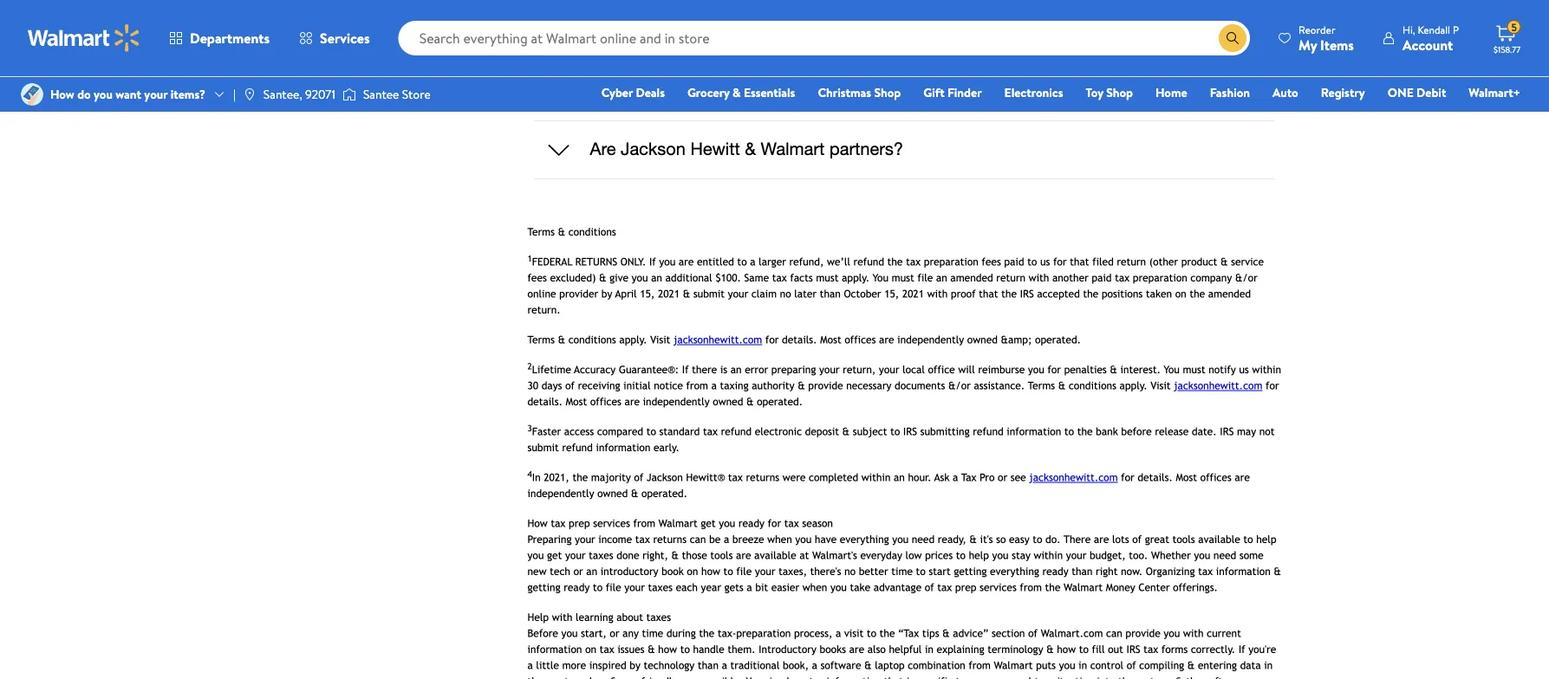 Task type: describe. For each thing, give the bounding box(es) containing it.
5
[[1511, 20, 1517, 34]]

|
[[233, 86, 236, 103]]

walmart image
[[28, 24, 140, 52]]

Search search field
[[398, 21, 1250, 55]]

services
[[320, 29, 370, 48]]

christmas
[[818, 84, 871, 101]]

$158.77
[[1494, 43, 1521, 55]]

auto link
[[1265, 83, 1306, 102]]

finder
[[948, 84, 982, 101]]

your
[[144, 86, 168, 103]]

grocery & essentials
[[687, 84, 795, 101]]

auto
[[1273, 84, 1298, 101]]

my
[[1299, 35, 1317, 54]]

92071
[[305, 86, 335, 103]]

cyber
[[601, 84, 633, 101]]

departments button
[[154, 17, 284, 59]]

departments
[[190, 29, 270, 48]]

fashion
[[1210, 84, 1250, 101]]

kendall
[[1418, 22, 1450, 37]]

want
[[116, 86, 141, 103]]

essentials
[[744, 84, 795, 101]]

debit
[[1417, 84, 1446, 101]]

grocery & essentials link
[[680, 83, 803, 102]]

one debit link
[[1380, 83, 1454, 102]]

cyber deals link
[[594, 83, 673, 102]]

santee,
[[263, 86, 302, 103]]

home link
[[1148, 83, 1195, 102]]

christmas shop link
[[810, 83, 909, 102]]

cyber deals
[[601, 84, 665, 101]]

how
[[50, 86, 74, 103]]

toy shop link
[[1078, 83, 1141, 102]]

services button
[[284, 17, 385, 59]]

toy shop
[[1086, 84, 1133, 101]]

items?
[[171, 86, 205, 103]]

deals
[[636, 84, 665, 101]]



Task type: vqa. For each thing, say whether or not it's contained in the screenshot.
Auto link
yes



Task type: locate. For each thing, give the bounding box(es) containing it.
home
[[1156, 84, 1187, 101]]

store
[[402, 86, 431, 103]]

christmas shop
[[818, 84, 901, 101]]

shop right toy
[[1106, 84, 1133, 101]]

account
[[1403, 35, 1453, 54]]

registry link
[[1313, 83, 1373, 102]]

reorder my items
[[1299, 22, 1354, 54]]

electronics link
[[997, 83, 1071, 102]]

walmart+ link
[[1461, 83, 1528, 102]]

one
[[1388, 84, 1414, 101]]

shop right christmas
[[874, 84, 901, 101]]

p
[[1453, 22, 1459, 37]]

do
[[77, 86, 91, 103]]

walmart+
[[1469, 84, 1521, 101]]

how do you want your items?
[[50, 86, 205, 103]]

gift finder link
[[916, 83, 990, 102]]

Walmart Site-Wide search field
[[398, 21, 1250, 55]]

fashion link
[[1202, 83, 1258, 102]]

0 horizontal spatial shop
[[874, 84, 901, 101]]

 image for santee store
[[342, 86, 356, 103]]

gift
[[923, 84, 945, 101]]

 image for how do you want your items?
[[21, 83, 43, 106]]

 image left how
[[21, 83, 43, 106]]

toy
[[1086, 84, 1103, 101]]

reorder
[[1299, 22, 1336, 37]]

0 horizontal spatial  image
[[21, 83, 43, 106]]

santee store
[[363, 86, 431, 103]]

items
[[1320, 35, 1354, 54]]

you
[[94, 86, 113, 103]]

one debit
[[1388, 84, 1446, 101]]

 image
[[243, 88, 256, 101]]

shop for christmas shop
[[874, 84, 901, 101]]

1 shop from the left
[[874, 84, 901, 101]]

1 horizontal spatial  image
[[342, 86, 356, 103]]

gift finder
[[923, 84, 982, 101]]

search icon image
[[1226, 31, 1240, 45]]

 image right 92071
[[342, 86, 356, 103]]

santee
[[363, 86, 399, 103]]

 image
[[21, 83, 43, 106], [342, 86, 356, 103]]

grocery
[[687, 84, 730, 101]]

&
[[733, 84, 741, 101]]

hi,
[[1403, 22, 1415, 37]]

1 horizontal spatial shop
[[1106, 84, 1133, 101]]

shop
[[874, 84, 901, 101], [1106, 84, 1133, 101]]

shop for toy shop
[[1106, 84, 1133, 101]]

santee, 92071
[[263, 86, 335, 103]]

electronics
[[1004, 84, 1063, 101]]

2 shop from the left
[[1106, 84, 1133, 101]]

hi, kendall p account
[[1403, 22, 1459, 54]]

registry
[[1321, 84, 1365, 101]]



